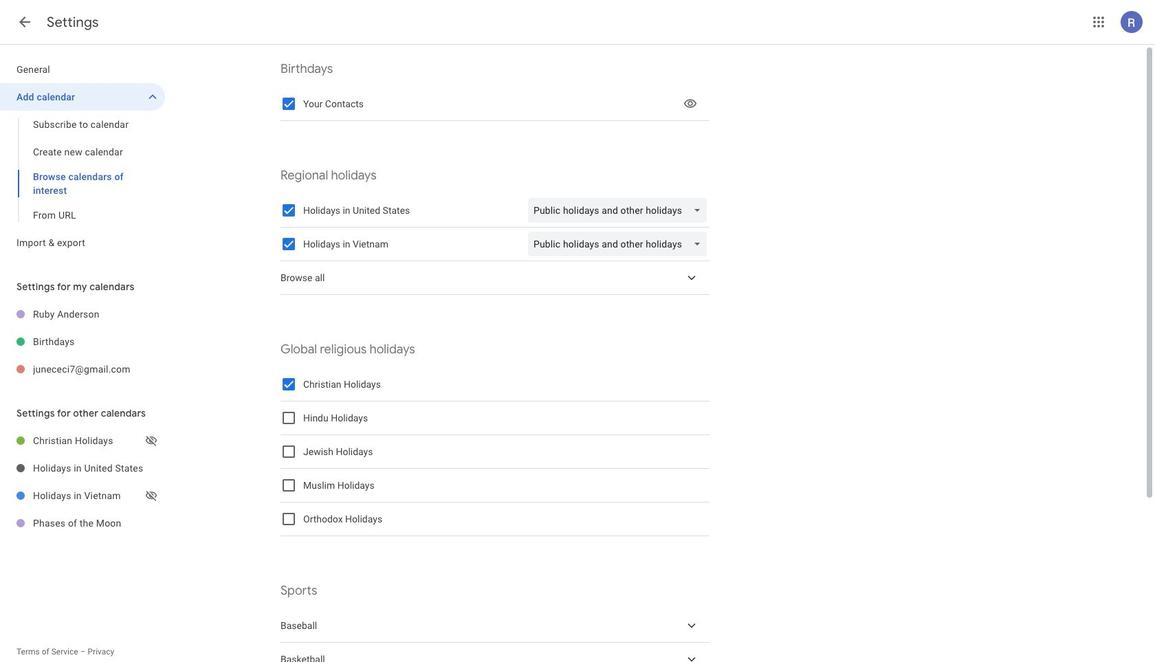 Task type: locate. For each thing, give the bounding box(es) containing it.
holidays in vietnam tree item
[[0, 482, 165, 509]]

2 vertical spatial tree
[[0, 427, 165, 537]]

2 tree from the top
[[0, 300, 165, 383]]

1 vertical spatial tree
[[0, 300, 165, 383]]

0 vertical spatial tree
[[0, 56, 165, 256]]

tree item
[[281, 261, 710, 295], [281, 609, 710, 643], [281, 643, 710, 662]]

3 tree from the top
[[0, 427, 165, 537]]

3 tree item from the top
[[281, 643, 710, 662]]

add calendar tree item
[[0, 83, 165, 111]]

heading
[[47, 14, 99, 31]]

group
[[0, 111, 165, 229]]

go back image
[[17, 14, 33, 30]]

tree
[[0, 56, 165, 256], [0, 300, 165, 383], [0, 427, 165, 537]]

ruby anderson tree item
[[0, 300, 165, 328]]

None field
[[528, 198, 712, 223], [528, 232, 712, 256], [528, 198, 712, 223], [528, 232, 712, 256]]



Task type: describe. For each thing, give the bounding box(es) containing it.
holidays in united states tree item
[[0, 454, 165, 482]]

birthdays tree item
[[0, 328, 165, 355]]

christian holidays tree item
[[0, 427, 165, 454]]

junececi7@gmail.com tree item
[[0, 355, 165, 383]]

2 tree item from the top
[[281, 609, 710, 643]]

1 tree from the top
[[0, 56, 165, 256]]

phases of the moon tree item
[[0, 509, 165, 537]]

1 tree item from the top
[[281, 261, 710, 295]]



Task type: vqa. For each thing, say whether or not it's contained in the screenshot.
support menu "image"
no



